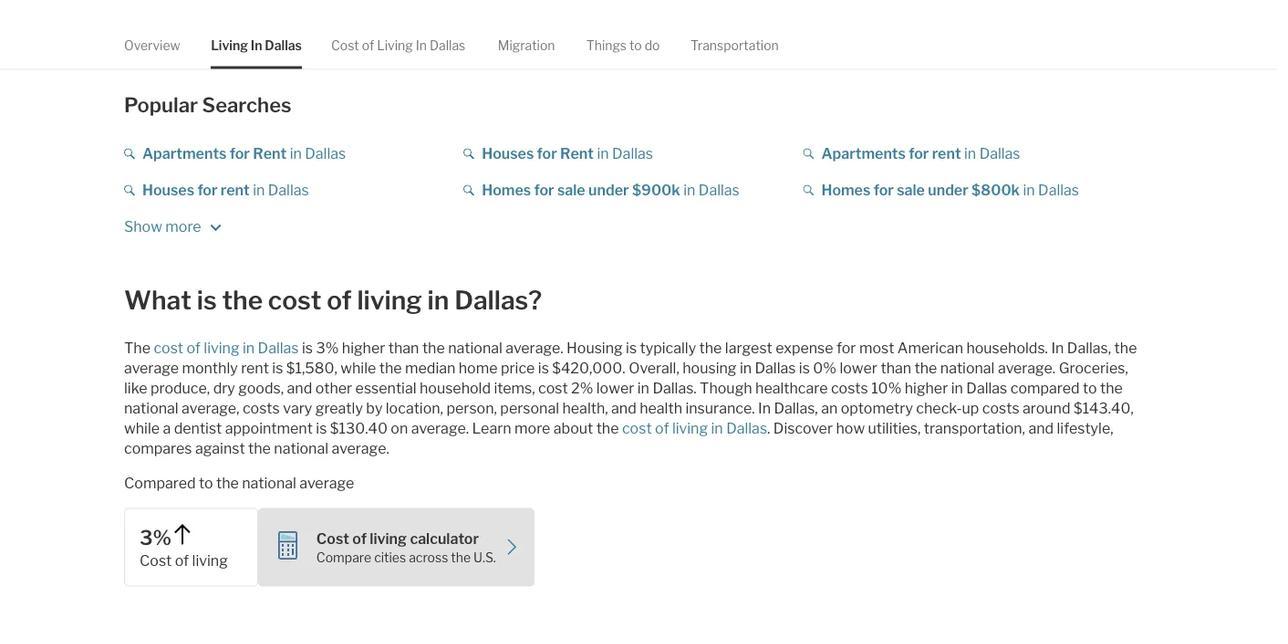 Task type: locate. For each thing, give the bounding box(es) containing it.
is
[[197, 284, 217, 315], [302, 339, 313, 357], [626, 339, 637, 357], [272, 359, 283, 377], [538, 359, 549, 377], [799, 359, 810, 377], [316, 419, 327, 437]]

0 vertical spatial to
[[630, 37, 642, 53]]

1 homes from the left
[[482, 181, 531, 199]]

show m ore
[[124, 218, 205, 235]]

learn
[[472, 419, 512, 437]]

in down insurance.
[[712, 419, 724, 437]]

1 horizontal spatial costs
[[831, 379, 869, 397]]

living down compared to the national average
[[192, 552, 228, 570]]

rent for houses for rent
[[561, 145, 594, 162]]

average.
[[506, 339, 564, 357], [999, 359, 1056, 377], [411, 419, 469, 437], [332, 439, 390, 457]]

0 horizontal spatial while
[[124, 419, 160, 437]]

what
[[124, 284, 192, 315]]

1 horizontal spatial rent
[[561, 145, 594, 162]]

is down "expense" on the bottom right of the page
[[799, 359, 810, 377]]

1 vertical spatial houses
[[142, 181, 194, 199]]

1 horizontal spatial under
[[929, 181, 969, 199]]

higher
[[342, 339, 386, 357], [905, 379, 949, 397]]

is up overall,
[[626, 339, 637, 357]]

1 vertical spatial dallas,
[[774, 399, 819, 417]]

cost
[[331, 37, 359, 53], [317, 529, 350, 547], [140, 552, 172, 570]]

0 vertical spatial houses
[[482, 145, 534, 162]]

cost up compare
[[317, 529, 350, 547]]

homes down apartments for rent in dallas
[[822, 181, 871, 199]]

1 vertical spatial than
[[881, 359, 912, 377]]

homes for sale under $900k in dallas
[[482, 181, 740, 199]]

0 horizontal spatial rent
[[253, 145, 287, 162]]

up
[[963, 399, 980, 417]]

3%
[[140, 525, 172, 549]]

rent for houses for rent
[[221, 181, 250, 199]]

cost inside 'cost of living calculator compare cities across the u.s.'
[[317, 529, 350, 547]]

living up cities
[[370, 529, 407, 547]]

living
[[357, 284, 422, 315], [204, 339, 240, 357], [673, 419, 708, 437], [370, 529, 407, 547], [192, 552, 228, 570]]

2 living from the left
[[377, 37, 413, 53]]

for up homes for sale under $800k in dallas
[[909, 145, 930, 162]]

the up 'groceries,'
[[1115, 339, 1138, 357]]

for up "ore"
[[198, 181, 218, 199]]

the left u.s.
[[451, 549, 471, 565]]

rent down apartments for rent in dallas
[[221, 181, 250, 199]]

0 horizontal spatial average
[[124, 359, 179, 377]]

to for things to do
[[630, 37, 642, 53]]

rent up homes for sale under $800k in dallas
[[933, 145, 962, 162]]

2 apartments from the left
[[822, 145, 906, 162]]

1 vertical spatial cost
[[317, 529, 350, 547]]

in down overall,
[[638, 379, 650, 397]]

rent up goods,
[[241, 359, 269, 377]]

in up goods,
[[243, 339, 255, 357]]

0 horizontal spatial under
[[589, 181, 629, 199]]

2 vertical spatial to
[[199, 474, 213, 492]]

cost for cost of living calculator compare cities across the u.s.
[[317, 529, 350, 547]]

2 under from the left
[[929, 181, 969, 199]]

cost for cost of living in dallas
[[331, 37, 359, 53]]

1 horizontal spatial sale
[[897, 181, 926, 199]]

$800k
[[972, 181, 1021, 199]]

groceries,
[[1059, 359, 1129, 377]]

household
[[420, 379, 491, 397]]

0 vertical spatial cost
[[331, 37, 359, 53]]

under down apartments for rent in dallas
[[929, 181, 969, 199]]

living up the cost of living in dallas is 3 % higher than the national average.
[[357, 284, 422, 315]]

costs up an
[[831, 379, 869, 397]]

0 horizontal spatial costs
[[243, 399, 280, 417]]

1 horizontal spatial living
[[377, 37, 413, 53]]

2 vertical spatial cost
[[140, 552, 172, 570]]

1 vertical spatial rent
[[221, 181, 250, 199]]

than
[[389, 339, 419, 357], [881, 359, 912, 377]]

to
[[630, 37, 642, 53], [1084, 379, 1098, 397], [199, 474, 213, 492]]

rent down searches
[[253, 145, 287, 162]]

living inside 'cost of living calculator compare cities across the u.s.'
[[370, 529, 407, 547]]

1 vertical spatial higher
[[905, 379, 949, 397]]

0 vertical spatial dallas,
[[1068, 339, 1112, 357]]

0 horizontal spatial sale
[[558, 181, 586, 199]]

while
[[341, 359, 376, 377], [124, 419, 160, 437]]

1 vertical spatial average
[[300, 474, 354, 492]]

housing
[[683, 359, 737, 377]]

cost left 2%
[[539, 379, 568, 397]]

show
[[124, 218, 162, 235]]

0 vertical spatial and
[[287, 379, 312, 397]]

costs right the up
[[983, 399, 1020, 417]]

0 horizontal spatial homes
[[482, 181, 531, 199]]

dallas, down healthcare
[[774, 399, 819, 417]]

the down appointment
[[248, 439, 271, 457]]

1 horizontal spatial while
[[341, 359, 376, 377]]

0 vertical spatial higher
[[342, 339, 386, 357]]

1 horizontal spatial houses
[[482, 145, 534, 162]]

average inside housing is typically the largest expense for most american households. in dallas, the average monthly rent is $1,580, while the median home price is  $420,000. overall, housing in dallas is 0% lower than the national average. groceries, like produce, dry goods, and other essential household items, cost 2% lower in dallas.  though healthcare costs 10% higher in dallas compared to the national average, costs vary greatly by location, person, personal health, and  health insurance. in dallas, an optometry check-up costs around $143.40, while a dentist appointment is $130.40 on average.
[[124, 359, 179, 377]]

sale down houses for rent in dallas
[[558, 181, 586, 199]]

living down health
[[673, 419, 708, 437]]

and up "vary"
[[287, 379, 312, 397]]

1 horizontal spatial higher
[[905, 379, 949, 397]]

national inside discover how utilities, transportation, and lifestyle, compares against the national average.
[[274, 439, 329, 457]]

0 horizontal spatial than
[[389, 339, 419, 357]]

0 vertical spatial lower
[[840, 359, 878, 377]]

to left the do
[[630, 37, 642, 53]]

sale
[[558, 181, 586, 199], [897, 181, 926, 199]]

1 horizontal spatial to
[[630, 37, 642, 53]]

price
[[501, 359, 535, 377]]

of
[[362, 37, 375, 53], [327, 284, 352, 315], [187, 339, 201, 357], [655, 419, 669, 437], [353, 529, 367, 547], [175, 552, 189, 570]]

homes down houses for rent in dallas
[[482, 181, 531, 199]]

1 under from the left
[[589, 181, 629, 199]]

around
[[1023, 399, 1071, 417]]

average. up compared
[[999, 359, 1056, 377]]

for left most
[[837, 339, 857, 357]]

average down $130.40 on the left of page
[[300, 474, 354, 492]]

for down apartments for rent in dallas
[[874, 181, 894, 199]]

sale down apartments for rent in dallas
[[897, 181, 926, 199]]

2 horizontal spatial to
[[1084, 379, 1098, 397]]

0 vertical spatial rent
[[933, 145, 962, 162]]

rent up homes for sale under $900k in dallas
[[561, 145, 594, 162]]

for up homes for sale under $900k in dallas
[[537, 145, 558, 162]]

homes for homes for sale under $800k
[[822, 181, 871, 199]]

higher right %
[[342, 339, 386, 357]]

living
[[211, 37, 248, 53], [377, 37, 413, 53]]

rent inside housing is typically the largest expense for most american households. in dallas, the average monthly rent is $1,580, while the median home price is  $420,000. overall, housing in dallas is 0% lower than the national average. groceries, like produce, dry goods, and other essential household items, cost 2% lower in dallas.  though healthcare costs 10% higher in dallas compared to the national average, costs vary greatly by location, person, personal health, and  health insurance. in dallas, an optometry check-up costs around $143.40, while a dentist appointment is $130.40 on average.
[[241, 359, 269, 377]]

average down the
[[124, 359, 179, 377]]

?
[[529, 284, 542, 315]]

to inside housing is typically the largest expense for most american households. in dallas, the average monthly rent is $1,580, while the median home price is  $420,000. overall, housing in dallas is 0% lower than the national average. groceries, like produce, dry goods, and other essential household items, cost 2% lower in dallas.  though healthcare costs 10% higher in dallas compared to the national average, costs vary greatly by location, person, personal health, and  health insurance. in dallas, an optometry check-up costs around $143.40, while a dentist appointment is $130.40 on average.
[[1084, 379, 1098, 397]]

cost right living in dallas
[[331, 37, 359, 53]]

than up 10%
[[881, 359, 912, 377]]

largest
[[726, 339, 773, 357]]

like
[[124, 379, 147, 397]]

1 horizontal spatial dallas,
[[1068, 339, 1112, 357]]

to down against
[[199, 474, 213, 492]]

national
[[448, 339, 503, 357], [941, 359, 995, 377], [124, 399, 179, 417], [274, 439, 329, 457], [242, 474, 297, 492]]

m
[[166, 218, 179, 235]]

average. down $130.40 on the left of page
[[332, 439, 390, 457]]

costs down goods,
[[243, 399, 280, 417]]

0 horizontal spatial dallas,
[[774, 399, 819, 417]]

do
[[645, 37, 660, 53]]

apartments
[[142, 145, 227, 162], [822, 145, 906, 162]]

while down the cost of living in dallas is 3 % higher than the national average.
[[341, 359, 376, 377]]

the down american
[[915, 359, 938, 377]]

0 vertical spatial while
[[341, 359, 376, 377]]

0 horizontal spatial to
[[199, 474, 213, 492]]

lower right 2%
[[597, 379, 635, 397]]

calculator
[[410, 529, 479, 547]]

about
[[554, 419, 594, 437]]

0 horizontal spatial lower
[[597, 379, 635, 397]]

0 horizontal spatial apartments
[[142, 145, 227, 162]]

10%
[[872, 379, 902, 397]]

houses for rent in dallas
[[482, 145, 654, 162]]

2 vertical spatial rent
[[241, 359, 269, 377]]

2 rent from the left
[[561, 145, 594, 162]]

and up learn more about the cost of living in dallas .
[[612, 399, 637, 417]]

costs
[[831, 379, 869, 397], [243, 399, 280, 417], [983, 399, 1020, 417]]

in right $900k
[[684, 181, 696, 199]]

1 horizontal spatial apartments
[[822, 145, 906, 162]]

is down the greatly
[[316, 419, 327, 437]]

2 homes from the left
[[822, 181, 871, 199]]

median
[[405, 359, 456, 377]]

to for compared to the national average
[[199, 474, 213, 492]]

higher up check-
[[905, 379, 949, 397]]

homes for homes for sale under $900k
[[482, 181, 531, 199]]

discover how utilities, transportation, and lifestyle, compares against the national average.
[[124, 419, 1114, 457]]

1 vertical spatial to
[[1084, 379, 1098, 397]]

in up the up
[[952, 379, 964, 397]]

1 vertical spatial lower
[[597, 379, 635, 397]]

houses
[[482, 145, 534, 162], [142, 181, 194, 199]]

the up the essential
[[379, 359, 402, 377]]

$420,000.
[[553, 359, 626, 377]]

for down houses for rent in dallas
[[534, 181, 555, 199]]

average. down the location, on the bottom of page
[[411, 419, 469, 437]]

is right what
[[197, 284, 217, 315]]

the up median
[[423, 339, 445, 357]]

dallas, up 'groceries,'
[[1068, 339, 1112, 357]]

2 vertical spatial and
[[1029, 419, 1054, 437]]

things to do
[[587, 37, 660, 53]]

searches
[[202, 92, 292, 117]]

1 horizontal spatial homes
[[822, 181, 871, 199]]

slide 2 dot image
[[632, 62, 637, 68]]

1 sale from the left
[[558, 181, 586, 199]]

for for houses for rent
[[537, 145, 558, 162]]

lower down most
[[840, 359, 878, 377]]

rent
[[933, 145, 962, 162], [221, 181, 250, 199], [241, 359, 269, 377]]

and down around
[[1029, 419, 1054, 437]]

under
[[589, 181, 629, 199], [929, 181, 969, 199]]

0 horizontal spatial houses
[[142, 181, 194, 199]]

transportation link
[[691, 22, 779, 69]]

under left $900k
[[589, 181, 629, 199]]

1 rent from the left
[[253, 145, 287, 162]]

2 sale from the left
[[897, 181, 926, 199]]

is left 3 at the left of the page
[[302, 339, 313, 357]]

$143.40,
[[1074, 399, 1134, 417]]

2 horizontal spatial and
[[1029, 419, 1054, 437]]

for up houses for rent in dallas
[[230, 145, 250, 162]]

apartments for rent in dallas
[[142, 145, 346, 162]]

0 horizontal spatial higher
[[342, 339, 386, 357]]

living up monthly
[[204, 339, 240, 357]]

dallas,
[[1068, 339, 1112, 357], [774, 399, 819, 417]]

$900k
[[632, 181, 681, 199]]

than up median
[[389, 339, 419, 357]]

0 vertical spatial average
[[124, 359, 179, 377]]

0 horizontal spatial living
[[211, 37, 248, 53]]

items,
[[494, 379, 535, 397]]

though
[[700, 379, 753, 397]]

1 horizontal spatial than
[[881, 359, 912, 377]]

compared
[[124, 474, 196, 492]]

popular searches heading
[[124, 90, 1154, 141]]

is right price
[[538, 359, 549, 377]]

by
[[366, 399, 383, 417]]

location,
[[386, 399, 444, 417]]

while left a
[[124, 419, 160, 437]]

cost of living in dallas link
[[331, 22, 466, 69]]

the up monthly
[[222, 284, 263, 315]]

monthly
[[182, 359, 238, 377]]

1 vertical spatial and
[[612, 399, 637, 417]]

cost down 3%
[[140, 552, 172, 570]]

in
[[290, 145, 302, 162], [597, 145, 609, 162], [965, 145, 977, 162], [253, 181, 265, 199], [684, 181, 696, 199], [1024, 181, 1036, 199], [428, 284, 449, 315], [243, 339, 255, 357], [740, 359, 752, 377], [638, 379, 650, 397], [952, 379, 964, 397], [712, 419, 724, 437]]

to down 'groceries,'
[[1084, 379, 1098, 397]]

dallas.
[[653, 379, 697, 397]]

1 apartments from the left
[[142, 145, 227, 162]]



Task type: vqa. For each thing, say whether or not it's contained in the screenshot.
List within Homes Sold Above List Price 27.9% +6.6 pt year-over-year
no



Task type: describe. For each thing, give the bounding box(es) containing it.
what is the cost of living in dallas ?
[[124, 284, 542, 315]]

vary
[[283, 399, 312, 417]]

the inside discover how utilities, transportation, and lifestyle, compares against the national average.
[[248, 439, 271, 457]]

and inside discover how utilities, transportation, and lifestyle, compares against the national average.
[[1029, 419, 1054, 437]]

the up $143.40,
[[1101, 379, 1124, 397]]

average,
[[182, 399, 240, 417]]

in down apartments for rent in dallas
[[253, 181, 265, 199]]

appointment
[[225, 419, 313, 437]]

person,
[[447, 399, 497, 417]]

popular searches
[[124, 92, 292, 117]]

cost up 3 at the left of the page
[[268, 284, 322, 315]]

houses for houses for rent
[[482, 145, 534, 162]]

homes for sale under $800k in dallas
[[822, 181, 1080, 199]]

discover
[[774, 419, 833, 437]]

more
[[515, 419, 551, 437]]

u.s.
[[474, 549, 496, 565]]

2%
[[572, 379, 594, 397]]

transportation,
[[925, 419, 1026, 437]]

for for apartments for rent
[[230, 145, 250, 162]]

learn more about the cost of living in dallas .
[[472, 419, 774, 437]]

in up median
[[428, 284, 449, 315]]

utilities,
[[869, 419, 921, 437]]

health,
[[563, 399, 609, 417]]

the cost of living in dallas is 3 % higher than the national average.
[[124, 339, 567, 357]]

0 horizontal spatial and
[[287, 379, 312, 397]]

housing is typically the largest expense for most american households. in dallas, the average monthly rent is $1,580, while the median home price is  $420,000. overall, housing in dallas is 0% lower than the national average. groceries, like produce, dry goods, and other essential household items, cost 2% lower in dallas.  though healthcare costs 10% higher in dallas compared to the national average, costs vary greatly by location, person, personal health, and  health insurance. in dallas, an optometry check-up costs around $143.40, while a dentist appointment is $130.40 on average.
[[124, 339, 1138, 437]]

compares
[[124, 439, 192, 457]]

the inside 'cost of living calculator compare cities across the u.s.'
[[451, 549, 471, 565]]

living in dallas link
[[211, 22, 302, 69]]

1 living from the left
[[211, 37, 248, 53]]

things
[[587, 37, 627, 53]]

average. up price
[[506, 339, 564, 357]]

%
[[326, 339, 339, 357]]

the
[[124, 339, 151, 357]]

cost down health
[[622, 419, 652, 437]]

houses for rent in dallas
[[142, 181, 309, 199]]

slide 3 dot image
[[641, 62, 646, 68]]

produce,
[[151, 379, 210, 397]]

compared
[[1011, 379, 1080, 397]]

lifestyle,
[[1058, 419, 1114, 437]]

an
[[822, 399, 838, 417]]

for for apartments for rent
[[909, 145, 930, 162]]

against
[[195, 439, 245, 457]]

cost for cost of living
[[140, 552, 172, 570]]

1 vertical spatial while
[[124, 419, 160, 437]]

$130.40
[[330, 419, 388, 437]]

the up "housing"
[[700, 339, 722, 357]]

across
[[409, 549, 448, 565]]

1 horizontal spatial and
[[612, 399, 637, 417]]

apartments for rent in dallas
[[822, 145, 1021, 162]]

$1,580,
[[286, 359, 338, 377]]

transportation
[[691, 37, 779, 53]]

in up homes for sale under $800k in dallas
[[965, 145, 977, 162]]

a
[[163, 419, 171, 437]]

healthcare
[[756, 379, 828, 397]]

slide 4 dot image
[[650, 62, 655, 68]]

the down against
[[216, 474, 239, 492]]

the down "health,"
[[597, 419, 619, 437]]

apartments for apartments for rent
[[142, 145, 227, 162]]

1 horizontal spatial average
[[300, 474, 354, 492]]

cost inside housing is typically the largest expense for most american households. in dallas, the average monthly rent is $1,580, while the median home price is  $420,000. overall, housing in dallas is 0% lower than the national average. groceries, like produce, dry goods, and other essential household items, cost 2% lower in dallas.  though healthcare costs 10% higher in dallas compared to the national average, costs vary greatly by location, person, personal health, and  health insurance. in dallas, an optometry check-up costs around $143.40, while a dentist appointment is $130.40 on average.
[[539, 379, 568, 397]]

higher inside housing is typically the largest expense for most american households. in dallas, the average monthly rent is $1,580, while the median home price is  $420,000. overall, housing in dallas is 0% lower than the national average. groceries, like produce, dry goods, and other essential household items, cost 2% lower in dallas.  though healthcare costs 10% higher in dallas compared to the national average, costs vary greatly by location, person, personal health, and  health insurance. in dallas, an optometry check-up costs around $143.40, while a dentist appointment is $130.40 on average.
[[905, 379, 949, 397]]

greatly
[[316, 399, 363, 417]]

0%
[[814, 359, 837, 377]]

2 horizontal spatial costs
[[983, 399, 1020, 417]]

american
[[898, 339, 964, 357]]

cities
[[374, 549, 406, 565]]

typically
[[640, 339, 697, 357]]

living in dallas
[[211, 37, 302, 53]]

expense
[[776, 339, 834, 357]]

sale for $800k
[[897, 181, 926, 199]]

in up homes for sale under $900k in dallas
[[597, 145, 609, 162]]

cost right the
[[154, 339, 184, 357]]

for for homes for sale under $800k
[[874, 181, 894, 199]]

home
[[459, 359, 498, 377]]

cost of living in dallas
[[331, 37, 466, 53]]

1 horizontal spatial lower
[[840, 359, 878, 377]]

under for $800k
[[929, 181, 969, 199]]

on
[[391, 419, 408, 437]]

.
[[768, 419, 771, 437]]

slide 1 dot image
[[623, 62, 628, 68]]

cost of living calculator compare cities across the u.s.
[[317, 529, 496, 565]]

under for $900k
[[589, 181, 629, 199]]

check-
[[917, 399, 963, 417]]

personal
[[501, 399, 560, 417]]

in right $800k
[[1024, 181, 1036, 199]]

sale for $900k
[[558, 181, 586, 199]]

compare
[[317, 549, 372, 565]]

for for homes for sale under $900k
[[534, 181, 555, 199]]

housing
[[567, 339, 623, 357]]

other
[[316, 379, 352, 397]]

how
[[837, 419, 865, 437]]

cost of living
[[140, 552, 228, 570]]

popular
[[124, 92, 198, 117]]

apartments for apartments for rent
[[822, 145, 906, 162]]

optometry
[[841, 399, 914, 417]]

overview
[[124, 37, 180, 53]]

3
[[316, 339, 326, 357]]

dentist
[[174, 419, 222, 437]]

migration link
[[498, 22, 555, 69]]

of inside 'cost of living calculator compare cities across the u.s.'
[[353, 529, 367, 547]]

households.
[[967, 339, 1049, 357]]

than inside housing is typically the largest expense for most american households. in dallas, the average monthly rent is $1,580, while the median home price is  $420,000. overall, housing in dallas is 0% lower than the national average. groceries, like produce, dry goods, and other essential household items, cost 2% lower in dallas.  though healthcare costs 10% higher in dallas compared to the national average, costs vary greatly by location, person, personal health, and  health insurance. in dallas, an optometry check-up costs around $143.40, while a dentist appointment is $130.40 on average.
[[881, 359, 912, 377]]

dry
[[213, 379, 235, 397]]

rent for apartments for rent
[[933, 145, 962, 162]]

most
[[860, 339, 895, 357]]

rent for apartments for rent
[[253, 145, 287, 162]]

ore
[[179, 218, 201, 235]]

in down searches
[[290, 145, 302, 162]]

overview link
[[124, 22, 180, 69]]

insurance.
[[686, 399, 755, 417]]

goods,
[[238, 379, 284, 397]]

in down largest
[[740, 359, 752, 377]]

houses for houses for rent
[[142, 181, 194, 199]]

essential
[[356, 379, 417, 397]]

migration
[[498, 37, 555, 53]]

compared to the national average
[[124, 474, 354, 492]]

for for houses for rent
[[198, 181, 218, 199]]

average. inside discover how utilities, transportation, and lifestyle, compares against the national average.
[[332, 439, 390, 457]]

for inside housing is typically the largest expense for most american households. in dallas, the average monthly rent is $1,580, while the median home price is  $420,000. overall, housing in dallas is 0% lower than the national average. groceries, like produce, dry goods, and other essential household items, cost 2% lower in dallas.  though healthcare costs 10% higher in dallas compared to the national average, costs vary greatly by location, person, personal health, and  health insurance. in dallas, an optometry check-up costs around $143.40, while a dentist appointment is $130.40 on average.
[[837, 339, 857, 357]]

is up goods,
[[272, 359, 283, 377]]

0 vertical spatial than
[[389, 339, 419, 357]]

overall,
[[629, 359, 680, 377]]



